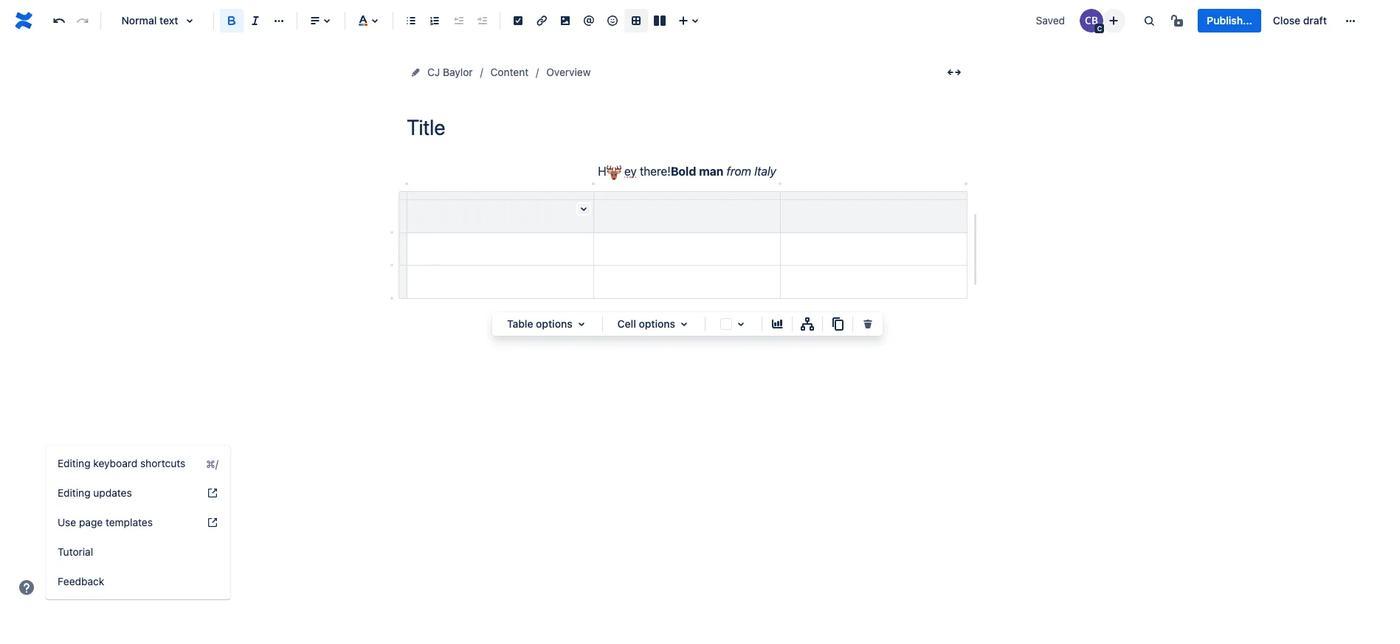 Task type: vqa. For each thing, say whether or not it's contained in the screenshot.
All
no



Task type: describe. For each thing, give the bounding box(es) containing it.
more image
[[1342, 12, 1360, 30]]

numbered list ⌘⇧7 image
[[426, 12, 444, 30]]

shortcuts
[[140, 457, 185, 469]]

text
[[159, 14, 178, 27]]

Give this page a title text field
[[407, 115, 968, 140]]

help image for editing updates
[[207, 487, 218, 499]]

editing keyboard shortcuts
[[58, 457, 185, 469]]

chart image
[[768, 315, 786, 333]]

cell background image
[[732, 315, 750, 333]]

tutorial button
[[46, 537, 230, 567]]

overview
[[546, 66, 591, 78]]

outdent ⇧tab image
[[450, 12, 467, 30]]

editing updates link
[[46, 478, 230, 508]]

use
[[58, 516, 76, 529]]

man
[[699, 165, 724, 178]]

feedback button
[[46, 567, 230, 596]]

move this page image
[[410, 66, 421, 78]]

feedback
[[58, 575, 104, 588]]

Main content area, start typing to enter text. text field
[[398, 162, 978, 319]]

help image
[[18, 579, 35, 596]]

there!
[[640, 165, 671, 178]]

cj baylor
[[427, 66, 473, 78]]

⌘/
[[206, 457, 218, 470]]

emoji image
[[604, 12, 622, 30]]

:deer: image
[[607, 165, 621, 180]]

normal
[[121, 14, 157, 27]]

editing for editing keyboard shortcuts
[[58, 457, 90, 469]]

invite to edit image
[[1105, 11, 1123, 29]]

link image
[[533, 12, 551, 30]]

cj baylor image
[[1080, 9, 1104, 32]]

publish... button
[[1198, 9, 1261, 32]]

manage connected data image
[[799, 315, 816, 333]]

italic ⌘i image
[[247, 12, 264, 30]]

editing for editing updates
[[58, 486, 90, 499]]

from
[[727, 165, 751, 178]]

content link
[[491, 63, 529, 81]]

ey
[[624, 165, 637, 178]]

action item image
[[509, 12, 527, 30]]

close draft button
[[1264, 9, 1336, 32]]

remove image
[[859, 315, 877, 333]]

italy
[[754, 165, 776, 178]]

add image, video, or file image
[[557, 12, 574, 30]]

bold ⌘b image
[[223, 12, 241, 30]]



Task type: locate. For each thing, give the bounding box(es) containing it.
help image inside editing updates link
[[207, 487, 218, 499]]

ey there! bold man from italy
[[621, 165, 776, 178]]

2 help image from the top
[[207, 517, 218, 529]]

mention image
[[580, 12, 598, 30]]

editing
[[58, 457, 90, 469], [58, 486, 90, 499]]

1 vertical spatial editing
[[58, 486, 90, 499]]

page
[[79, 516, 103, 529]]

no restrictions image
[[1170, 12, 1188, 30]]

publish...
[[1207, 14, 1253, 27]]

help image
[[207, 487, 218, 499], [207, 517, 218, 529]]

editing up editing updates
[[58, 457, 90, 469]]

content
[[491, 66, 529, 78]]

0 vertical spatial help image
[[207, 487, 218, 499]]

normal text
[[121, 14, 178, 27]]

make page full-width image
[[946, 63, 963, 81]]

1 editing from the top
[[58, 457, 90, 469]]

1 help image from the top
[[207, 487, 218, 499]]

use page templates link
[[46, 508, 230, 537]]

use page templates
[[58, 516, 153, 529]]

find and replace image
[[1141, 12, 1158, 30]]

undo ⌘z image
[[50, 12, 68, 30]]

editing updates
[[58, 486, 132, 499]]

overview link
[[546, 63, 591, 81]]

2 editing from the top
[[58, 486, 90, 499]]

table image
[[627, 12, 645, 30]]

tutorial
[[58, 545, 93, 558]]

more formatting image
[[270, 12, 288, 30]]

close
[[1273, 14, 1301, 27]]

layouts image
[[651, 12, 669, 30]]

cj
[[427, 66, 440, 78]]

updates
[[93, 486, 132, 499]]

baylor
[[443, 66, 473, 78]]

saved
[[1036, 14, 1065, 27]]

indent tab image
[[473, 12, 491, 30]]

align left image
[[306, 12, 324, 30]]

close draft
[[1273, 14, 1327, 27]]

cj baylor link
[[427, 63, 473, 81]]

redo ⌘⇧z image
[[74, 12, 92, 30]]

:deer: image
[[607, 165, 621, 180]]

confluence image
[[12, 9, 35, 32], [12, 9, 35, 32]]

editing up use
[[58, 486, 90, 499]]

draft
[[1303, 14, 1327, 27]]

bullet list ⌘⇧8 image
[[402, 12, 420, 30]]

help image inside use page templates link
[[207, 517, 218, 529]]

1 vertical spatial help image
[[207, 517, 218, 529]]

bold
[[671, 165, 696, 178]]

h
[[598, 165, 607, 178]]

templates
[[106, 516, 153, 529]]

0 vertical spatial editing
[[58, 457, 90, 469]]

normal text button
[[107, 4, 207, 37]]

help image for use page templates
[[207, 517, 218, 529]]

copy image
[[829, 315, 847, 333]]

keyboard
[[93, 457, 137, 469]]



